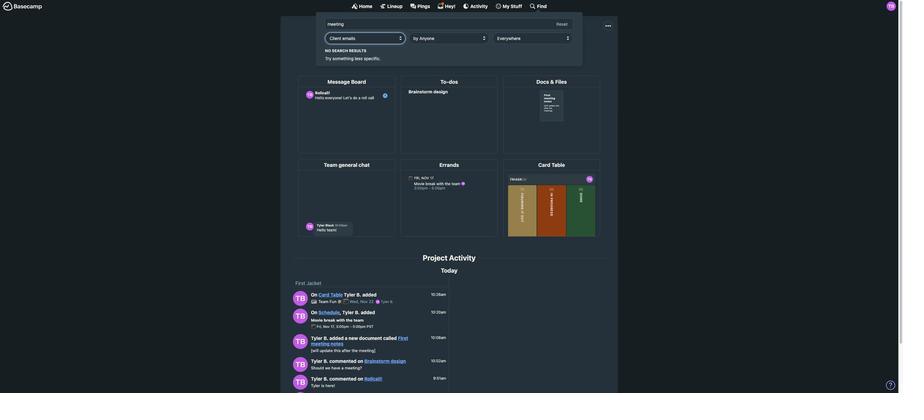 Task type: describe. For each thing, give the bounding box(es) containing it.
10:28am
[[431, 292, 447, 297]]

hey!
[[445, 3, 456, 9]]

3:00pm
[[336, 325, 349, 329]]

meeting]
[[359, 348, 376, 353]]

5:00pm
[[353, 325, 366, 329]]

a
[[528, 43, 531, 48]]

specific.
[[364, 56, 381, 61]]

is
[[322, 383, 325, 388]]

document
[[359, 335, 382, 341]]

jacket for first jacket
[[307, 281, 322, 286]]

hey! button
[[438, 2, 456, 9]]

2 and from the left
[[502, 43, 510, 48]]

2 of from the left
[[543, 43, 547, 48]]

tyler right ,
[[343, 310, 354, 315]]

fun
[[330, 299, 337, 304]]

17,
[[331, 325, 335, 329]]

first for first jacket let's create the first jacket of the company! i am thinking rabits and strips and colors! a lot of colors!
[[423, 29, 443, 40]]

my stuff
[[503, 3, 523, 9]]

activity link
[[463, 3, 488, 9]]

0 vertical spatial nov
[[361, 299, 368, 304]]

tyler black image right 22
[[376, 300, 380, 304]]

on for on card table tyler b. added
[[311, 292, 318, 298]]

lot
[[532, 43, 542, 48]]

card table link
[[319, 292, 343, 298]]

notes
[[331, 341, 344, 346]]

activity inside "link"
[[471, 3, 488, 9]]

main element
[[0, 0, 899, 66]]

stuff
[[511, 3, 523, 9]]

switch accounts image
[[2, 2, 42, 11]]

on for on schedule ,       tyler b. added
[[311, 310, 318, 315]]

tyler black image left [will
[[293, 334, 308, 349]]

fri,
[[317, 325, 322, 329]]

we
[[325, 366, 331, 371]]

first meeting notes
[[311, 335, 409, 346]]

pst
[[367, 325, 374, 329]]

on for brainstorm
[[358, 358, 364, 364]]

here!
[[326, 383, 335, 388]]

tyler black image for tyler b. commented on rollcall!
[[293, 375, 308, 390]]

on schedule ,       tyler b. added
[[311, 310, 375, 315]]

10:02am element
[[431, 359, 447, 363]]

after
[[342, 348, 351, 353]]

table
[[331, 292, 343, 298]]

let's
[[335, 43, 346, 48]]

movie break with the team fri, nov 17, 3:00pm -     5:00pm pst
[[311, 318, 374, 329]]

first jacket
[[296, 281, 322, 286]]

1 horizontal spatial tyler black image
[[887, 2, 897, 11]]

tyler b. commented on rollcall!
[[311, 376, 383, 382]]

should
[[311, 366, 324, 371]]

[will
[[311, 348, 319, 353]]

10:20am
[[431, 310, 447, 315]]

first for first meeting notes
[[398, 335, 409, 341]]

Search for… search field
[[326, 18, 574, 30]]

find
[[538, 3, 547, 9]]

10:20am element
[[431, 310, 447, 315]]

today
[[441, 267, 458, 274]]

try
[[326, 56, 332, 61]]

team
[[319, 299, 329, 304]]

2 vertical spatial added
[[330, 335, 344, 341]]

design
[[391, 358, 406, 364]]

the left company!
[[402, 43, 409, 48]]

b. up wed, nov 22
[[357, 292, 362, 298]]

b. for tyler b.
[[390, 300, 394, 304]]

project activity
[[423, 254, 476, 262]]

the right after
[[352, 348, 358, 353]]

no search results try something less specific.
[[326, 48, 381, 61]]

10:28am element
[[431, 292, 447, 297]]

10:02am
[[431, 359, 447, 363]]

tyler for tyler b.
[[381, 300, 389, 304]]

on card table tyler b. added
[[311, 292, 377, 298]]

schedule
[[319, 310, 340, 315]]

team fun
[[319, 299, 338, 304]]

should we have a meeting?
[[311, 366, 362, 371]]

tyler black image for ,       tyler b. added
[[293, 309, 308, 324]]

find button
[[530, 3, 547, 9]]

first meeting notes link
[[311, 335, 409, 346]]

1 colors! from the left
[[511, 43, 526, 48]]

team
[[354, 318, 364, 323]]

brainstorm design link
[[365, 358, 406, 364]]

meeting
[[311, 341, 330, 346]]

this
[[334, 348, 341, 353]]



Task type: vqa. For each thing, say whether or not it's contained in the screenshot.
the 'with'
yes



Task type: locate. For each thing, give the bounding box(es) containing it.
lineup link
[[380, 3, 403, 9]]

wed,
[[350, 299, 360, 304]]

of
[[396, 43, 401, 48], [543, 43, 547, 48]]

0 horizontal spatial a
[[342, 366, 344, 371]]

b.
[[357, 292, 362, 298], [390, 300, 394, 304], [355, 310, 360, 315], [324, 335, 329, 341], [324, 358, 329, 364], [324, 376, 329, 382]]

22
[[369, 299, 374, 304]]

on
[[358, 358, 364, 364], [358, 376, 364, 382]]

9:51am
[[434, 376, 447, 381]]

card
[[319, 292, 330, 298]]

nov left 17, at bottom
[[323, 325, 330, 329]]

called
[[384, 335, 397, 341]]

added for ,       tyler b. added
[[361, 310, 375, 315]]

jacket inside first jacket let's create the first jacket of the company! i am thinking rabits and strips and colors! a lot of colors!
[[445, 29, 477, 40]]

2 vertical spatial first
[[398, 335, 409, 341]]

0 horizontal spatial nov
[[323, 325, 330, 329]]

first for first jacket
[[296, 281, 306, 286]]

-
[[350, 325, 352, 329]]

tyler b. added a new document called
[[311, 335, 398, 341]]

a
[[345, 335, 348, 341], [342, 366, 344, 371]]

9:51am element
[[434, 376, 447, 381]]

1 vertical spatial commented
[[330, 376, 357, 382]]

create
[[348, 43, 362, 48]]

commented down should we have a meeting?
[[330, 376, 357, 382]]

1 horizontal spatial of
[[543, 43, 547, 48]]

1 commented from the top
[[330, 358, 357, 364]]

b. up "we" at the left
[[324, 358, 329, 364]]

2 on from the top
[[358, 376, 364, 382]]

first
[[372, 43, 380, 48]]

rabits
[[464, 43, 477, 48]]

project
[[423, 254, 448, 262]]

jacket
[[445, 29, 477, 40], [307, 281, 322, 286]]

commented for rollcall!
[[330, 376, 357, 382]]

added down 17, at bottom
[[330, 335, 344, 341]]

b. right 22
[[390, 300, 394, 304]]

and right the strips
[[502, 43, 510, 48]]

a for added
[[345, 335, 348, 341]]

first
[[423, 29, 443, 40], [296, 281, 306, 286], [398, 335, 409, 341]]

movie
[[311, 318, 323, 323]]

activity left the my
[[471, 3, 488, 9]]

1 vertical spatial first
[[296, 281, 306, 286]]

0 vertical spatial tyler black image
[[887, 2, 897, 11]]

none reset field inside main "element"
[[554, 20, 572, 28]]

first inside first meeting notes
[[398, 335, 409, 341]]

results
[[349, 48, 367, 53]]

b. for tyler b. commented on brainstorm design
[[324, 358, 329, 364]]

0 vertical spatial first
[[423, 29, 443, 40]]

activity up today on the bottom of the page
[[449, 254, 476, 262]]

the
[[363, 43, 370, 48], [402, 43, 409, 48], [346, 318, 353, 323], [352, 348, 358, 353]]

0 vertical spatial commented
[[330, 358, 357, 364]]

tyler black image left is
[[293, 375, 308, 390]]

have
[[332, 366, 341, 371]]

tyler left is
[[311, 383, 320, 388]]

tyler for tyler b. added a new document called
[[311, 335, 323, 341]]

a for have
[[342, 366, 344, 371]]

,
[[340, 310, 342, 315]]

1 horizontal spatial jacket
[[445, 29, 477, 40]]

tyler b. commented on brainstorm design
[[311, 358, 406, 364]]

tyler down the fri,
[[311, 335, 323, 341]]

colors! left a
[[511, 43, 526, 48]]

0 vertical spatial added
[[363, 292, 377, 298]]

1 vertical spatial added
[[361, 310, 375, 315]]

0 horizontal spatial first
[[296, 281, 306, 286]]

no
[[326, 48, 331, 53]]

1 and from the left
[[478, 43, 486, 48]]

1 on from the top
[[358, 358, 364, 364]]

company!
[[411, 43, 433, 48]]

lineup
[[388, 3, 403, 9]]

rollcall!
[[365, 376, 383, 382]]

0 vertical spatial on
[[311, 292, 318, 298]]

b. for tyler b. added a new document called
[[324, 335, 329, 341]]

2 commented from the top
[[330, 376, 357, 382]]

0 horizontal spatial and
[[478, 43, 486, 48]]

1 on from the top
[[311, 292, 318, 298]]

1 vertical spatial on
[[311, 310, 318, 315]]

1 vertical spatial on
[[358, 376, 364, 382]]

nov left 22
[[361, 299, 368, 304]]

people on this project element
[[462, 49, 480, 68]]

tyler
[[344, 292, 356, 298], [381, 300, 389, 304], [343, 310, 354, 315], [311, 335, 323, 341], [311, 358, 323, 364], [311, 376, 323, 382], [311, 383, 320, 388]]

first jacket let's create the first jacket of the company! i am thinking rabits and strips and colors! a lot of colors!
[[335, 29, 564, 48]]

i
[[434, 43, 435, 48]]

1 horizontal spatial and
[[502, 43, 510, 48]]

[will update this after the meeting]
[[311, 348, 376, 353]]

tyler black image for tyler b. added
[[293, 291, 308, 306]]

tyler is here!
[[311, 383, 335, 388]]

b. for tyler b. commented on rollcall!
[[324, 376, 329, 382]]

0 horizontal spatial colors!
[[511, 43, 526, 48]]

2 horizontal spatial first
[[423, 29, 443, 40]]

less
[[355, 56, 363, 61]]

my
[[503, 3, 510, 9]]

0 vertical spatial on
[[358, 358, 364, 364]]

2 colors! from the left
[[549, 43, 564, 48]]

of right lot
[[543, 43, 547, 48]]

a left new
[[345, 335, 348, 341]]

nov inside movie break with the team fri, nov 17, 3:00pm -     5:00pm pst
[[323, 325, 330, 329]]

1 horizontal spatial colors!
[[549, 43, 564, 48]]

jacket for first jacket let's create the first jacket of the company! i am thinking rabits and strips and colors! a lot of colors!
[[445, 29, 477, 40]]

tyler black image left movie
[[293, 309, 308, 324]]

None reset field
[[554, 20, 572, 28]]

on up meeting?
[[358, 358, 364, 364]]

added
[[363, 292, 377, 298], [361, 310, 375, 315], [330, 335, 344, 341]]

jacket up thinking
[[445, 29, 477, 40]]

tyler for tyler b. commented on rollcall!
[[311, 376, 323, 382]]

on left card
[[311, 292, 318, 298]]

1 vertical spatial a
[[342, 366, 344, 371]]

tyler for tyler is here!
[[311, 383, 320, 388]]

nov
[[361, 299, 368, 304], [323, 325, 330, 329]]

movie break with the team link
[[311, 318, 364, 323]]

pings
[[418, 3, 431, 9]]

2 on from the top
[[311, 310, 318, 315]]

b. up update
[[324, 335, 329, 341]]

0 horizontal spatial tyler black image
[[293, 357, 308, 372]]

tyler black image down first jacket
[[293, 291, 308, 306]]

on
[[311, 292, 318, 298], [311, 310, 318, 315]]

something
[[333, 56, 354, 61]]

schedule link
[[319, 310, 340, 315]]

home
[[359, 3, 373, 9]]

commented
[[330, 358, 357, 364], [330, 376, 357, 382]]

added down 22
[[361, 310, 375, 315]]

colors!
[[511, 43, 526, 48], [549, 43, 564, 48]]

new
[[349, 335, 358, 341]]

am
[[437, 43, 444, 48]]

10:08am
[[431, 335, 447, 340]]

1 horizontal spatial nov
[[361, 299, 368, 304]]

and left the strips
[[478, 43, 486, 48]]

colors! right lot
[[549, 43, 564, 48]]

tyler right 22
[[381, 300, 389, 304]]

try something less specific. alert
[[326, 48, 574, 62]]

b. up tyler is here!
[[324, 376, 329, 382]]

1 horizontal spatial first
[[398, 335, 409, 341]]

tyler b.
[[380, 300, 394, 304]]

0 horizontal spatial jacket
[[307, 281, 322, 286]]

tyler up wed,
[[344, 292, 356, 298]]

1 horizontal spatial a
[[345, 335, 348, 341]]

tyler up is
[[311, 376, 323, 382]]

10:08am element
[[431, 335, 447, 340]]

1 vertical spatial nov
[[323, 325, 330, 329]]

b. up team
[[355, 310, 360, 315]]

first inside first jacket let's create the first jacket of the company! i am thinking rabits and strips and colors! a lot of colors!
[[423, 29, 443, 40]]

brainstorm
[[365, 358, 390, 364]]

0 vertical spatial a
[[345, 335, 348, 341]]

commented for brainstorm design
[[330, 358, 357, 364]]

added for tyler b. added
[[363, 292, 377, 298]]

search
[[332, 48, 348, 53]]

jacket
[[382, 43, 395, 48]]

pings button
[[410, 3, 431, 9]]

tyler for tyler b. commented on brainstorm design
[[311, 358, 323, 364]]

rollcall! link
[[365, 376, 383, 382]]

wed, nov 22
[[350, 299, 375, 304]]

home link
[[352, 3, 373, 9]]

of right jacket
[[396, 43, 401, 48]]

update
[[320, 348, 333, 353]]

first jacket link
[[296, 281, 322, 286]]

my stuff button
[[496, 3, 523, 9]]

0 horizontal spatial of
[[396, 43, 401, 48]]

the up the -
[[346, 318, 353, 323]]

jacket up card
[[307, 281, 322, 286]]

1 vertical spatial activity
[[449, 254, 476, 262]]

tyler black image
[[293, 291, 308, 306], [376, 300, 380, 304], [293, 309, 308, 324], [293, 334, 308, 349], [293, 375, 308, 390]]

thinking
[[445, 43, 463, 48]]

meeting?
[[345, 366, 362, 371]]

activity
[[471, 3, 488, 9], [449, 254, 476, 262]]

tyler black image
[[887, 2, 897, 11], [293, 357, 308, 372]]

on for rollcall!
[[358, 376, 364, 382]]

0 vertical spatial activity
[[471, 3, 488, 9]]

tyler up "should"
[[311, 358, 323, 364]]

commented up should we have a meeting?
[[330, 358, 357, 364]]

1 vertical spatial tyler black image
[[293, 357, 308, 372]]

on down meeting?
[[358, 376, 364, 382]]

1 vertical spatial jacket
[[307, 281, 322, 286]]

the left first
[[363, 43, 370, 48]]

a right 'have'
[[342, 366, 344, 371]]

1 of from the left
[[396, 43, 401, 48]]

the inside movie break with the team fri, nov 17, 3:00pm -     5:00pm pst
[[346, 318, 353, 323]]

strips
[[488, 43, 500, 48]]

added up 22
[[363, 292, 377, 298]]

break
[[324, 318, 336, 323]]

0 vertical spatial jacket
[[445, 29, 477, 40]]

with
[[337, 318, 345, 323]]

on up movie
[[311, 310, 318, 315]]



